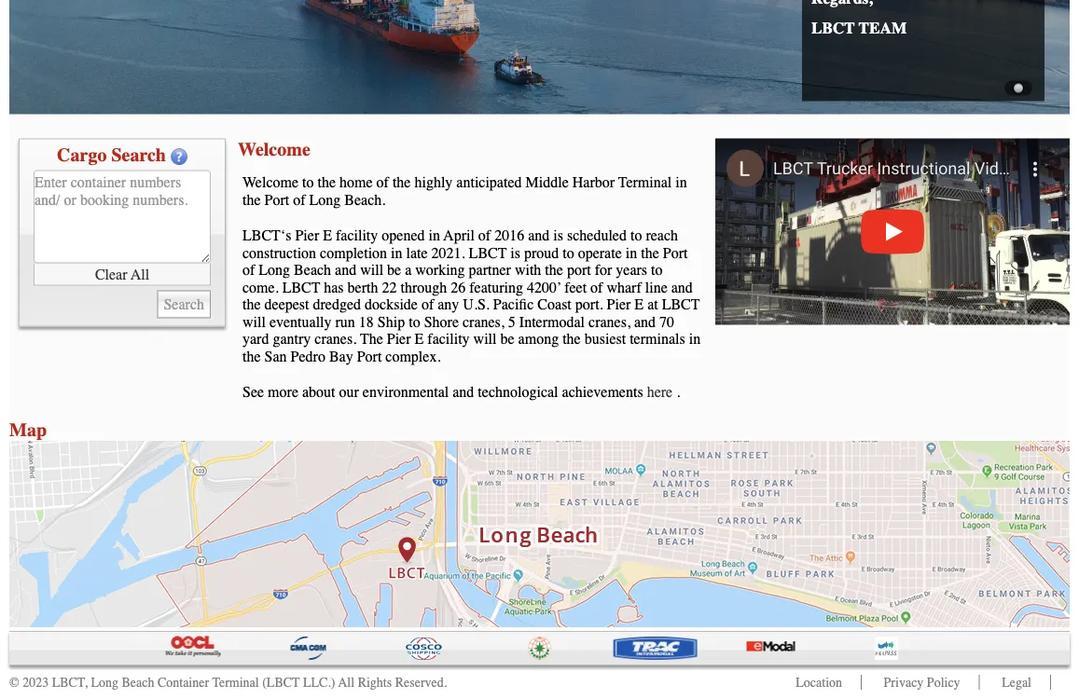 Task type: locate. For each thing, give the bounding box(es) containing it.
0 horizontal spatial facility
[[336, 227, 378, 244]]

to
[[302, 174, 314, 191], [630, 227, 642, 244], [563, 244, 574, 262], [651, 262, 663, 279], [409, 313, 420, 331]]

long left beach.
[[309, 191, 341, 208]]

lbct's pier e facility opened in april of 2016 and is scheduled to reach construction completion in late 2021.  lbct is proud to operate in the port of long beach and will be a working partner with the port for years to come.  lbct has berth 22 through 26 featuring 4200' feet of wharf line and the deepest dredged dockside of any u.s. pacific coast port. pier e at lbct will eventually run 18 ship to shore cranes, 5 intermodal cranes, and 70 yard gantry cranes. the pier e facility will be among the busiest terminals in the san pedro bay port complex.
[[242, 227, 701, 365]]

in right operate
[[626, 244, 637, 262]]

to right years
[[651, 262, 663, 279]]

of right home
[[376, 174, 389, 191]]

here link
[[647, 384, 673, 401]]

port right bay
[[357, 348, 382, 365]]

1 horizontal spatial is
[[553, 227, 563, 244]]

of down lbct's
[[242, 262, 255, 279]]

0 horizontal spatial e
[[323, 227, 332, 244]]

llc.)
[[303, 675, 335, 690]]

0 vertical spatial all
[[131, 266, 149, 283]]

long down lbct's
[[259, 262, 290, 279]]

of up construction
[[293, 191, 305, 208]]

0 horizontal spatial terminal
[[212, 675, 259, 690]]

and up dredged
[[335, 262, 356, 279]]

e left at
[[635, 296, 644, 313]]

pier right the
[[387, 331, 411, 348]]

welcome for welcome to the home of the highly anticipated middle harbor terminal in the port of long beach.
[[242, 174, 298, 191]]

in left "late"
[[391, 244, 402, 262]]

anticipated
[[456, 174, 522, 191]]

1 horizontal spatial cranes,
[[589, 313, 630, 331]]

1 vertical spatial e
[[635, 296, 644, 313]]

the
[[318, 174, 336, 191], [393, 174, 411, 191], [242, 191, 261, 208], [641, 244, 659, 262], [545, 262, 563, 279], [242, 296, 261, 313], [563, 331, 581, 348], [242, 348, 261, 365]]

1 vertical spatial port
[[663, 244, 688, 262]]

1 horizontal spatial beach
[[294, 262, 331, 279]]

long inside welcome to the home of the highly anticipated middle harbor terminal in the port of long beach.
[[309, 191, 341, 208]]

cranes, down wharf
[[589, 313, 630, 331]]

0 vertical spatial terminal
[[618, 174, 672, 191]]

welcome
[[238, 138, 310, 160], [242, 174, 298, 191]]

1 horizontal spatial long
[[259, 262, 290, 279]]

e right construction
[[323, 227, 332, 244]]

None submit
[[157, 291, 211, 318]]

1 horizontal spatial all
[[338, 675, 355, 690]]

the left home
[[318, 174, 336, 191]]

is left scheduled
[[553, 227, 563, 244]]

cranes, left 5
[[463, 313, 504, 331]]

1 vertical spatial be
[[500, 331, 514, 348]]

e
[[323, 227, 332, 244], [635, 296, 644, 313], [415, 331, 424, 348]]

be
[[387, 262, 401, 279], [500, 331, 514, 348]]

long right "lbct,"
[[91, 675, 118, 690]]

lbct left has
[[282, 279, 320, 296]]

be left among
[[500, 331, 514, 348]]

2 vertical spatial e
[[415, 331, 424, 348]]

2 horizontal spatial long
[[309, 191, 341, 208]]

pier right lbct's
[[295, 227, 319, 244]]

middle
[[526, 174, 569, 191]]

1 horizontal spatial pier
[[387, 331, 411, 348]]

rights
[[358, 675, 392, 690]]

wharf
[[607, 279, 641, 296]]

of left any
[[421, 296, 434, 313]]

construction
[[242, 244, 316, 262]]

2 horizontal spatial pier
[[607, 296, 631, 313]]

beach
[[294, 262, 331, 279], [122, 675, 154, 690]]

0 horizontal spatial cranes,
[[463, 313, 504, 331]]

terminal
[[618, 174, 672, 191], [212, 675, 259, 690]]

port up "line"
[[663, 244, 688, 262]]

all right the clear
[[131, 266, 149, 283]]

©
[[9, 675, 19, 690]]

the left port
[[545, 262, 563, 279]]

2 vertical spatial long
[[91, 675, 118, 690]]

terminal left (lbct
[[212, 675, 259, 690]]

deepest
[[264, 296, 309, 313]]

0 vertical spatial welcome
[[238, 138, 310, 160]]

container
[[158, 675, 209, 690]]

will left 5
[[473, 331, 497, 348]]

0 horizontal spatial be
[[387, 262, 401, 279]]

with
[[515, 262, 541, 279]]

home
[[339, 174, 373, 191]]

1 horizontal spatial be
[[500, 331, 514, 348]]

terminal right "harbor"
[[618, 174, 672, 191]]

1 horizontal spatial terminal
[[618, 174, 672, 191]]

will left a
[[360, 262, 383, 279]]

u.s.
[[463, 296, 489, 313]]

all
[[131, 266, 149, 283], [338, 675, 355, 690]]

will
[[360, 262, 383, 279], [242, 313, 266, 331], [473, 331, 497, 348]]

proud
[[524, 244, 559, 262]]

is left proud
[[510, 244, 520, 262]]

pier
[[295, 227, 319, 244], [607, 296, 631, 313], [387, 331, 411, 348]]

1 vertical spatial beach
[[122, 675, 154, 690]]

for
[[595, 262, 612, 279]]

1 vertical spatial facility
[[427, 331, 470, 348]]

is
[[553, 227, 563, 244], [510, 244, 520, 262]]

0 horizontal spatial will
[[242, 313, 266, 331]]

intermodal
[[519, 313, 585, 331]]

all right llc.)
[[338, 675, 355, 690]]

e left shore
[[415, 331, 424, 348]]

completion
[[320, 244, 387, 262]]

technological
[[478, 384, 558, 401]]

lbct team
[[811, 19, 907, 38]]

facility down beach.
[[336, 227, 378, 244]]

long
[[309, 191, 341, 208], [259, 262, 290, 279], [91, 675, 118, 690]]

0 vertical spatial long
[[309, 191, 341, 208]]

facility down any
[[427, 331, 470, 348]]

in right 70
[[689, 331, 701, 348]]

lbct
[[811, 19, 855, 38], [469, 244, 507, 262], [282, 279, 320, 296], [662, 296, 700, 313]]

and
[[528, 227, 550, 244], [335, 262, 356, 279], [671, 279, 693, 296], [634, 313, 656, 331], [453, 384, 474, 401]]

5
[[508, 313, 516, 331]]

to inside welcome to the home of the highly anticipated middle harbor terminal in the port of long beach.
[[302, 174, 314, 191]]

to left home
[[302, 174, 314, 191]]

lbct left the team
[[811, 19, 855, 38]]

of
[[376, 174, 389, 191], [293, 191, 305, 208], [478, 227, 491, 244], [242, 262, 255, 279], [590, 279, 603, 296], [421, 296, 434, 313]]

partner
[[469, 262, 511, 279]]

2 vertical spatial port
[[357, 348, 382, 365]]

0 horizontal spatial pier
[[295, 227, 319, 244]]

beach up dredged
[[294, 262, 331, 279]]

be left a
[[387, 262, 401, 279]]

beach left container
[[122, 675, 154, 690]]

operate
[[578, 244, 622, 262]]

facility
[[336, 227, 378, 244], [427, 331, 470, 348]]

cranes,
[[463, 313, 504, 331], [589, 313, 630, 331]]

0 horizontal spatial beach
[[122, 675, 154, 690]]

in
[[675, 174, 687, 191], [429, 227, 440, 244], [391, 244, 402, 262], [626, 244, 637, 262], [689, 331, 701, 348]]

in up reach
[[675, 174, 687, 191]]

2021.
[[431, 244, 465, 262]]

pedro
[[291, 348, 325, 365]]

1 horizontal spatial port
[[357, 348, 382, 365]]

pier right port.
[[607, 296, 631, 313]]

0 vertical spatial e
[[323, 227, 332, 244]]

and right 2016
[[528, 227, 550, 244]]

1 vertical spatial terminal
[[212, 675, 259, 690]]

1 vertical spatial all
[[338, 675, 355, 690]]

0 horizontal spatial port
[[264, 191, 289, 208]]

0 vertical spatial port
[[264, 191, 289, 208]]

2 horizontal spatial e
[[635, 296, 644, 313]]

all inside button
[[131, 266, 149, 283]]

0 vertical spatial beach
[[294, 262, 331, 279]]

the up yard
[[242, 296, 261, 313]]

1 vertical spatial long
[[259, 262, 290, 279]]

and left 70
[[634, 313, 656, 331]]

come.
[[242, 279, 279, 296]]

reach
[[646, 227, 678, 244]]

any
[[438, 296, 459, 313]]

will down come.
[[242, 313, 266, 331]]

port up lbct's
[[264, 191, 289, 208]]

complex.
[[385, 348, 441, 365]]

1 vertical spatial welcome
[[242, 174, 298, 191]]

0 horizontal spatial all
[[131, 266, 149, 283]]

1 horizontal spatial facility
[[427, 331, 470, 348]]

has
[[324, 279, 344, 296]]

cargo search
[[57, 144, 166, 166]]

26
[[451, 279, 466, 296]]

welcome inside welcome to the home of the highly anticipated middle harbor terminal in the port of long beach.
[[242, 174, 298, 191]]

© 2023 lbct, long beach container terminal (lbct llc.) all rights reserved.
[[9, 675, 447, 690]]

the right among
[[563, 331, 581, 348]]

search
[[111, 144, 166, 166]]

of right feet
[[590, 279, 603, 296]]

featuring
[[469, 279, 523, 296]]



Task type: describe. For each thing, give the bounding box(es) containing it.
the up "line"
[[641, 244, 659, 262]]

berth
[[347, 279, 378, 296]]

harbor
[[572, 174, 615, 191]]

san
[[264, 348, 287, 365]]

2023
[[23, 675, 49, 690]]

more
[[268, 384, 298, 401]]

achievements
[[562, 384, 643, 401]]

port
[[567, 262, 591, 279]]

through
[[401, 279, 447, 296]]

welcome for welcome
[[238, 138, 310, 160]]

privacy policy
[[884, 675, 960, 690]]

port inside welcome to the home of the highly anticipated middle harbor terminal in the port of long beach.
[[264, 191, 289, 208]]

location
[[796, 675, 842, 690]]

beach inside lbct's pier e facility opened in april of 2016 and is scheduled to reach construction completion in late 2021.  lbct is proud to operate in the port of long beach and will be a working partner with the port for years to come.  lbct has berth 22 through 26 featuring 4200' feet of wharf line and the deepest dredged dockside of any u.s. pacific coast port. pier e at lbct will eventually run 18 ship to shore cranes, 5 intermodal cranes, and 70 yard gantry cranes. the pier e facility will be among the busiest terminals in the san pedro bay port complex.
[[294, 262, 331, 279]]

cargo
[[57, 144, 107, 166]]

beach.
[[344, 191, 385, 208]]

clear all button
[[34, 263, 211, 286]]

(lbct
[[262, 675, 300, 690]]

2 horizontal spatial will
[[473, 331, 497, 348]]

and right "line"
[[671, 279, 693, 296]]

2 horizontal spatial port
[[663, 244, 688, 262]]

clear all
[[95, 266, 149, 283]]

among
[[518, 331, 559, 348]]

18
[[359, 313, 374, 331]]

years
[[616, 262, 647, 279]]

at
[[647, 296, 658, 313]]

ship
[[378, 313, 405, 331]]

lbct's
[[242, 227, 291, 244]]

to left reach
[[630, 227, 642, 244]]

terminals
[[630, 331, 685, 348]]

reserved.
[[395, 675, 447, 690]]

feet
[[564, 279, 587, 296]]

the left highly on the top
[[393, 174, 411, 191]]

pacific
[[493, 296, 534, 313]]

late
[[406, 244, 428, 262]]

port.
[[575, 296, 603, 313]]

shore
[[424, 313, 459, 331]]

a
[[405, 262, 412, 279]]

lbct right at
[[662, 296, 700, 313]]

privacy
[[884, 675, 924, 690]]

in inside welcome to the home of the highly anticipated middle harbor terminal in the port of long beach.
[[675, 174, 687, 191]]

location link
[[796, 675, 842, 690]]

2016
[[494, 227, 524, 244]]

1 horizontal spatial e
[[415, 331, 424, 348]]

dredged
[[313, 296, 361, 313]]

terminal inside welcome to the home of the highly anticipated middle harbor terminal in the port of long beach.
[[618, 174, 672, 191]]

coast
[[538, 296, 572, 313]]

2 cranes, from the left
[[589, 313, 630, 331]]

highly
[[414, 174, 453, 191]]

Enter container numbers and/ or booking numbers. text field
[[34, 170, 211, 263]]

privacy policy link
[[884, 675, 960, 690]]

70
[[659, 313, 674, 331]]

to right proud
[[563, 244, 574, 262]]

gantry
[[273, 331, 311, 348]]

bay
[[329, 348, 353, 365]]

of left 2016
[[478, 227, 491, 244]]

working
[[415, 262, 465, 279]]

lbct,
[[52, 675, 88, 690]]

and left technological
[[453, 384, 474, 401]]

scheduled
[[567, 227, 627, 244]]

see more about our environmental and technological achievements here .
[[242, 384, 680, 401]]

busiest
[[584, 331, 626, 348]]

long inside lbct's pier e facility opened in april of 2016 and is scheduled to reach construction completion in late 2021.  lbct is proud to operate in the port of long beach and will be a working partner with the port for years to come.  lbct has berth 22 through 26 featuring 4200' feet of wharf line and the deepest dredged dockside of any u.s. pacific coast port. pier e at lbct will eventually run 18 ship to shore cranes, 5 intermodal cranes, and 70 yard gantry cranes. the pier e facility will be among the busiest terminals in the san pedro bay port complex.
[[259, 262, 290, 279]]

legal link
[[1002, 675, 1031, 690]]

eventually
[[269, 313, 332, 331]]

map
[[9, 420, 47, 441]]

.
[[676, 384, 680, 401]]

0 horizontal spatial long
[[91, 675, 118, 690]]

the
[[360, 331, 383, 348]]

cranes.
[[315, 331, 356, 348]]

april
[[443, 227, 475, 244]]

the up lbct's
[[242, 191, 261, 208]]

opened
[[382, 227, 425, 244]]

in right "late"
[[429, 227, 440, 244]]

legal
[[1002, 675, 1031, 690]]

1 vertical spatial pier
[[607, 296, 631, 313]]

22
[[382, 279, 397, 296]]

1 cranes, from the left
[[463, 313, 504, 331]]

0 vertical spatial be
[[387, 262, 401, 279]]

dockside
[[365, 296, 418, 313]]

to right ship
[[409, 313, 420, 331]]

environmental
[[363, 384, 449, 401]]

welcome to the home of the highly anticipated middle harbor terminal in the port of long beach.
[[242, 174, 687, 208]]

4200'
[[527, 279, 561, 296]]

lbct up the featuring
[[469, 244, 507, 262]]

0 horizontal spatial is
[[510, 244, 520, 262]]

our
[[339, 384, 359, 401]]

1 horizontal spatial will
[[360, 262, 383, 279]]

line
[[645, 279, 668, 296]]

about
[[302, 384, 335, 401]]

team
[[859, 19, 907, 38]]

yard
[[242, 331, 269, 348]]

here
[[647, 384, 673, 401]]

0 vertical spatial pier
[[295, 227, 319, 244]]

run
[[335, 313, 355, 331]]

2 vertical spatial pier
[[387, 331, 411, 348]]

the left san
[[242, 348, 261, 365]]

clear
[[95, 266, 127, 283]]

0 vertical spatial facility
[[336, 227, 378, 244]]

policy
[[927, 675, 960, 690]]



Task type: vqa. For each thing, say whether or not it's contained in the screenshot.
leftmost Gate
no



